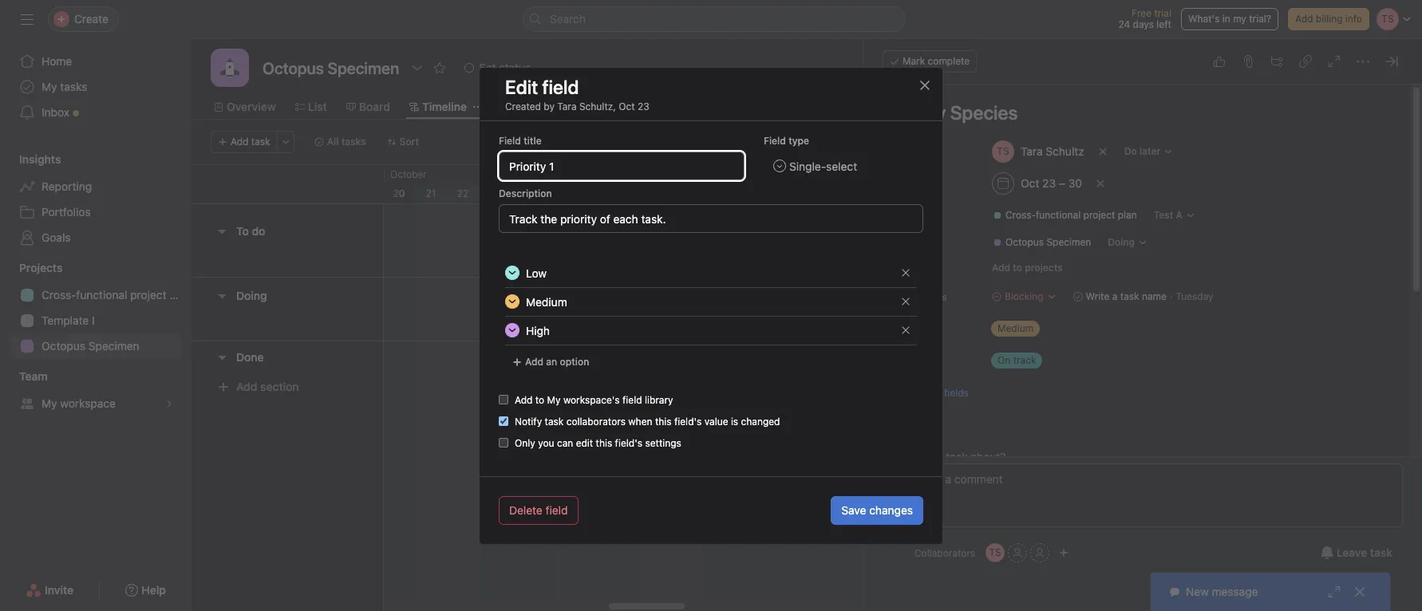 Task type: describe. For each thing, give the bounding box(es) containing it.
collaborators
[[566, 415, 626, 427]]

31
[[745, 188, 755, 200]]

list link
[[295, 98, 327, 116]]

0 horizontal spatial 23
[[489, 188, 501, 200]]

#
[[706, 228, 712, 240]]

home link
[[10, 49, 182, 74]]

1 vertical spatial field
[[623, 394, 642, 406]]

board
[[359, 100, 390, 113]]

save changes button
[[831, 496, 923, 525]]

changed
[[741, 415, 780, 427]]

complete
[[928, 55, 970, 67]]

tuesday
[[1176, 291, 1214, 303]]

single-
[[789, 159, 826, 172]]

save changes
[[842, 503, 913, 517]]

antartica
[[620, 318, 661, 330]]

edit field created by tara schultz, oct 23
[[505, 75, 650, 112]]

add task
[[231, 136, 270, 148]]

fields
[[944, 387, 969, 399]]

poll
[[706, 217, 723, 229]]

leave
[[1337, 546, 1367, 560]]

write
[[1086, 291, 1110, 303]]

team
[[19, 370, 48, 383]]

can
[[557, 437, 573, 449]]

new message
[[1186, 585, 1258, 599]]

antartica study 1
[[620, 318, 698, 330]]

cross-functional project plan link for "octopus specimen" link to the top
[[987, 208, 1144, 223]]

teams element
[[0, 362, 192, 420]]

cross-functional project plan inside main content
[[1006, 209, 1137, 221]]

expand new message image
[[1328, 586, 1341, 599]]

doing button
[[236, 282, 267, 310]]

insights
[[19, 152, 61, 166]]

tasks
[[60, 80, 87, 93]]

leave task
[[1337, 546, 1393, 560]]

november
[[773, 168, 819, 180]]

add to starred image
[[434, 61, 446, 74]]

add for add task
[[231, 136, 249, 148]]

save
[[842, 503, 866, 517]]

workspace
[[60, 397, 116, 410]]

trial
[[1154, 7, 1172, 19]]

type
[[789, 134, 809, 146]]

add for add an option
[[525, 356, 544, 368]]

select
[[826, 159, 857, 172]]

a
[[1112, 291, 1118, 303]]

identify
[[515, 287, 549, 299]]

my for my workspace
[[42, 397, 57, 410]]

21
[[426, 188, 436, 200]]

delete field button
[[499, 496, 578, 525]]

add task button
[[211, 131, 277, 153]]

cross-functional project plan link for template i link
[[10, 283, 191, 308]]

study
[[664, 318, 690, 330]]

Add to My workspace's field library checkbox
[[499, 395, 508, 404]]

0 horizontal spatial cross-functional project plan
[[42, 288, 191, 302]]

remove option image for 3rd "type an option name" field from the bottom of the page
[[901, 268, 911, 277]]

task for notify task collaborators when this field's value is changed
[[545, 415, 564, 427]]

0 horizontal spatial project
[[130, 288, 167, 302]]

workspace's
[[563, 394, 620, 406]]

ts left identify
[[496, 287, 508, 299]]

functional inside main content
[[1036, 209, 1081, 221]]

doing
[[236, 289, 267, 303]]

reporting link
[[10, 174, 182, 200]]

this for edit
[[596, 437, 612, 449]]

remove option image for 2nd "type an option name" field from the top of the page
[[901, 297, 911, 306]]

24 inside free trial 24 days left
[[1119, 18, 1130, 30]]

my tasks
[[42, 80, 87, 93]]

template i link
[[10, 308, 182, 334]]

1 vertical spatial octopus specimen link
[[10, 334, 182, 359]]

trial?
[[1249, 13, 1271, 25]]

my workspace
[[42, 397, 116, 410]]

1 vertical spatial close image
[[1354, 586, 1366, 599]]

0 vertical spatial close image
[[919, 79, 931, 91]]

field's for value
[[674, 415, 702, 427]]

field for field type
[[764, 134, 786, 146]]

in
[[1223, 13, 1231, 25]]

clear due date image
[[1096, 179, 1105, 188]]

edit
[[505, 75, 538, 98]]

calendar
[[518, 100, 565, 113]]

my workspace link
[[10, 391, 182, 417]]

specimen inside identify species dialog
[[1047, 236, 1091, 248]]

my
[[1233, 13, 1247, 25]]

to do button
[[236, 217, 265, 246]]

more
[[919, 387, 942, 399]]

insights element
[[0, 145, 192, 254]]

Task Name text field
[[872, 94, 1391, 131]]

invite button
[[15, 576, 84, 605]]

field for field title
[[499, 134, 521, 146]]

0 vertical spatial ts button
[[883, 464, 908, 489]]

25
[[553, 188, 565, 200]]

projects
[[19, 261, 63, 275]]

task inside main content
[[1120, 291, 1139, 303]]

collapse task list for the section done image
[[216, 351, 228, 364]]

3 type an option name field from the top
[[520, 316, 895, 344]]

calendar link
[[505, 98, 565, 116]]

workflow
[[597, 100, 647, 113]]

free
[[1132, 7, 1152, 19]]

add to my workspace's field library
[[515, 394, 673, 406]]

this for when
[[655, 415, 672, 427]]

plan inside main content
[[1118, 209, 1137, 221]]

delete field
[[509, 503, 568, 517]]

add for add to projects
[[992, 262, 1011, 274]]

23 inside edit field created by tara schultz, oct 23
[[638, 100, 650, 112]]

info
[[1346, 13, 1362, 25]]

oct
[[619, 100, 635, 112]]

0 horizontal spatial octopus
[[42, 339, 85, 353]]

add section button
[[211, 373, 305, 401]]

to
[[236, 224, 249, 238]]

full screen image
[[1328, 55, 1341, 68]]

tara
[[557, 100, 577, 112]]

my for my tasks
[[42, 80, 57, 93]]



Task type: vqa. For each thing, say whether or not it's contained in the screenshot.
Ja
no



Task type: locate. For each thing, give the bounding box(es) containing it.
do
[[252, 224, 265, 238]]

priority
[[899, 323, 931, 335]]

1 vertical spatial to
[[535, 394, 545, 406]]

project down clear due date icon
[[1084, 209, 1115, 221]]

20
[[393, 188, 405, 200]]

field inside edit field created by tara schultz, oct 23
[[542, 75, 579, 98]]

field up tara
[[542, 75, 579, 98]]

add for add to my workspace's field library
[[515, 394, 533, 406]]

1 horizontal spatial octopus specimen
[[1006, 236, 1091, 248]]

1 horizontal spatial to
[[1013, 262, 1022, 274]]

1 field from the left
[[499, 134, 521, 146]]

only you can edit this field's settings
[[515, 437, 681, 449]]

collaborators
[[915, 547, 975, 559]]

notify task collaborators when this field's value is changed
[[515, 415, 780, 427]]

remove assignee image
[[1098, 147, 1108, 156]]

cross-
[[1006, 209, 1036, 221], [42, 288, 76, 302]]

octopus up add to projects on the right
[[1006, 236, 1044, 248]]

0 horizontal spatial close image
[[919, 79, 931, 91]]

field's down when
[[615, 437, 643, 449]]

show
[[883, 387, 907, 399]]

my inside global element
[[42, 80, 57, 93]]

task up "you"
[[545, 415, 564, 427]]

0 vertical spatial 23
[[638, 100, 650, 112]]

1 vertical spatial cross-functional project plan link
[[10, 283, 191, 308]]

to up the notify
[[535, 394, 545, 406]]

0 vertical spatial octopus specimen
[[1006, 236, 1091, 248]]

22
[[457, 188, 469, 200]]

1 vertical spatial remove option image
[[901, 297, 911, 306]]

name
[[1142, 291, 1167, 303]]

1 horizontal spatial ts button
[[986, 544, 1005, 563]]

projects element inside identify species dialog
[[967, 201, 1409, 257]]

octopus specimen inside identify species dialog
[[1006, 236, 1091, 248]]

add or remove collaborators image
[[1059, 548, 1069, 558]]

leave task button
[[1310, 539, 1403, 567]]

this right 'edit'
[[596, 437, 612, 449]]

this up settings in the left of the page
[[655, 415, 672, 427]]

cross-functional project plan up template i link
[[42, 288, 191, 302]]

settings
[[645, 437, 681, 449]]

timeline
[[422, 100, 467, 113]]

1 vertical spatial 24
[[521, 188, 533, 200]]

ts right collaborators
[[989, 547, 1001, 559]]

0 horizontal spatial cross-
[[42, 288, 76, 302]]

octopus inside main content
[[1006, 236, 1044, 248]]

close details image
[[1386, 55, 1398, 68]]

0 vertical spatial cross-
[[1006, 209, 1036, 221]]

overview
[[227, 100, 276, 113]]

1 vertical spatial this
[[596, 437, 612, 449]]

field
[[542, 75, 579, 98], [623, 394, 642, 406], [546, 503, 568, 517]]

0 vertical spatial this
[[655, 415, 672, 427]]

add down overview link
[[231, 136, 249, 148]]

0 vertical spatial to
[[1013, 262, 1022, 274]]

field
[[499, 134, 521, 146], [764, 134, 786, 146]]

24 left 25
[[521, 188, 533, 200]]

field's for settings
[[615, 437, 643, 449]]

0 horizontal spatial octopus specimen link
[[10, 334, 182, 359]]

goals link
[[10, 225, 182, 251]]

0 likes. click to like this task image
[[1213, 55, 1226, 68]]

projects
[[1025, 262, 1063, 274]]

cross- inside main content
[[1006, 209, 1036, 221]]

cross-functional project plan down clear due date icon
[[1006, 209, 1137, 221]]

mark complete button
[[883, 50, 977, 73]]

home
[[42, 54, 72, 68]]

1 vertical spatial plan
[[170, 288, 191, 302]]

created
[[505, 100, 541, 112]]

my left tasks at the top left
[[42, 80, 57, 93]]

task for leave task
[[1370, 546, 1393, 560]]

ts left the #
[[688, 223, 700, 235]]

Type an option name field
[[520, 259, 895, 286], [520, 288, 895, 315], [520, 316, 895, 344]]

1 horizontal spatial cross-
[[1006, 209, 1036, 221]]

Notify task collaborators when this field's value is changed checkbox
[[499, 416, 508, 426]]

projects element
[[967, 201, 1409, 257], [0, 254, 192, 362]]

free trial 24 days left
[[1119, 7, 1172, 30]]

0 vertical spatial specimen
[[1047, 236, 1091, 248]]

edit
[[576, 437, 593, 449]]

octopus specimen link down i
[[10, 334, 182, 359]]

1
[[693, 318, 698, 330]]

0 horizontal spatial functional
[[76, 288, 127, 302]]

field's
[[674, 415, 702, 427], [615, 437, 643, 449]]

0 horizontal spatial this
[[596, 437, 612, 449]]

0 vertical spatial field
[[542, 75, 579, 98]]

1 horizontal spatial projects element
[[967, 201, 1409, 257]]

specimen down template i link
[[88, 339, 139, 353]]

main content inside identify species dialog
[[865, 85, 1409, 611]]

0 vertical spatial type an option name field
[[520, 259, 895, 286]]

total
[[726, 217, 746, 229]]

Only you can edit this field's settings checkbox
[[499, 438, 508, 447]]

search button
[[523, 6, 906, 32]]

1 horizontal spatial functional
[[1036, 209, 1081, 221]]

cross- up template
[[42, 288, 76, 302]]

1 horizontal spatial cross-functional project plan
[[1006, 209, 1137, 221]]

1 vertical spatial ts button
[[986, 544, 1005, 563]]

0 vertical spatial octopus
[[1006, 236, 1044, 248]]

project
[[1084, 209, 1115, 221], [130, 288, 167, 302]]

1 vertical spatial octopus specimen
[[42, 339, 139, 353]]

1 vertical spatial project
[[130, 288, 167, 302]]

octopus specimen link
[[987, 235, 1098, 251], [10, 334, 182, 359]]

add billing info button
[[1288, 8, 1370, 30]]

2 type an option name field from the top
[[520, 288, 895, 315]]

invite
[[45, 583, 74, 597]]

0 horizontal spatial specimen
[[88, 339, 139, 353]]

left
[[1157, 18, 1172, 30]]

add inside "button"
[[992, 262, 1011, 274]]

functional up "projects"
[[1036, 209, 1081, 221]]

task right a
[[1120, 291, 1139, 303]]

add inside button
[[1295, 13, 1313, 25]]

task down overview on the top of page
[[251, 136, 270, 148]]

2 remove option image from the top
[[901, 297, 911, 306]]

notify
[[515, 415, 542, 427]]

remove option image
[[901, 325, 911, 335]]

field inside delete field button
[[546, 503, 568, 517]]

0 vertical spatial octopus specimen link
[[987, 235, 1098, 251]]

1 horizontal spatial octopus specimen link
[[987, 235, 1098, 251]]

global element
[[0, 39, 192, 135]]

cross-functional project plan link down clear due date icon
[[987, 208, 1144, 223]]

mark
[[903, 55, 925, 67]]

field left title
[[499, 134, 521, 146]]

template i
[[42, 314, 95, 327]]

0 vertical spatial remove option image
[[901, 268, 911, 277]]

23 right oct
[[638, 100, 650, 112]]

1 vertical spatial specimen
[[88, 339, 139, 353]]

1 vertical spatial cross-functional project plan
[[42, 288, 191, 302]]

projects element containing projects
[[0, 254, 192, 362]]

remove option image
[[901, 268, 911, 277], [901, 297, 911, 306]]

to do
[[236, 224, 265, 238]]

0 vertical spatial cross-functional project plan link
[[987, 208, 1144, 223]]

2 field from the left
[[764, 134, 786, 146]]

1 horizontal spatial 23
[[638, 100, 650, 112]]

1 horizontal spatial this
[[655, 415, 672, 427]]

octopus specimen down i
[[42, 339, 139, 353]]

field up when
[[623, 394, 642, 406]]

specimen up "projects"
[[1047, 236, 1091, 248]]

1 horizontal spatial 24
[[1119, 18, 1130, 30]]

remove option image up the dependencies
[[901, 268, 911, 277]]

close image
[[919, 79, 931, 91], [1354, 586, 1366, 599]]

add right add to my workspace's field library option at the left
[[515, 394, 533, 406]]

task for add task
[[251, 136, 270, 148]]

0 horizontal spatial octopus specimen
[[42, 339, 139, 353]]

1 horizontal spatial specimen
[[1047, 236, 1091, 248]]

Priority, Stage, Status… text field
[[499, 151, 745, 180]]

show 2 more fields button
[[883, 385, 969, 400]]

reporting
[[42, 180, 92, 193]]

search list box
[[523, 6, 906, 32]]

0 vertical spatial project
[[1084, 209, 1115, 221]]

task
[[251, 136, 270, 148], [1120, 291, 1139, 303], [545, 415, 564, 427], [1370, 546, 1393, 560]]

dependencies
[[883, 291, 947, 303]]

1 horizontal spatial project
[[1084, 209, 1115, 221]]

1 vertical spatial field's
[[615, 437, 643, 449]]

24
[[1119, 18, 1130, 30], [521, 188, 533, 200]]

0 horizontal spatial plan
[[170, 288, 191, 302]]

collapse task list for the section to do image
[[216, 225, 228, 238]]

projects button
[[0, 260, 63, 276]]

cross-functional project plan link up i
[[10, 283, 191, 308]]

1 vertical spatial type an option name field
[[520, 288, 895, 315]]

octopus down template
[[42, 339, 85, 353]]

delete
[[509, 503, 543, 517]]

field's left value
[[674, 415, 702, 427]]

main content
[[865, 85, 1409, 611]]

2 vertical spatial field
[[546, 503, 568, 517]]

rocket image
[[220, 58, 239, 77]]

field right the 'delete'
[[546, 503, 568, 517]]

poll total #
[[706, 217, 746, 240]]

1 horizontal spatial field's
[[674, 415, 702, 427]]

my down the team
[[42, 397, 57, 410]]

my inside teams element
[[42, 397, 57, 410]]

mark complete
[[903, 55, 970, 67]]

i
[[92, 314, 95, 327]]

1 vertical spatial 23
[[489, 188, 501, 200]]

0 horizontal spatial cross-functional project plan link
[[10, 283, 191, 308]]

task right leave
[[1370, 546, 1393, 560]]

to inside "button"
[[1013, 262, 1022, 274]]

field for delete
[[546, 503, 568, 517]]

workflow link
[[585, 98, 647, 116]]

an
[[546, 356, 557, 368]]

0 horizontal spatial 24
[[521, 188, 533, 200]]

team button
[[0, 369, 48, 385]]

1 type an option name field from the top
[[520, 259, 895, 286]]

collapse task list for the section doing image
[[216, 290, 228, 303]]

project inside main content
[[1084, 209, 1115, 221]]

specimen
[[1047, 236, 1091, 248], [88, 339, 139, 353]]

title
[[524, 134, 542, 146]]

0 horizontal spatial projects element
[[0, 254, 192, 362]]

by
[[544, 100, 555, 112]]

show 2 more fields
[[883, 387, 969, 399]]

template
[[42, 314, 89, 327]]

0 horizontal spatial ts button
[[883, 464, 908, 489]]

identify species dialog
[[864, 39, 1422, 611]]

24 left days
[[1119, 18, 1130, 30]]

done
[[236, 350, 264, 364]]

add for add section
[[236, 380, 257, 393]]

to for my
[[535, 394, 545, 406]]

add left "projects"
[[992, 262, 1011, 274]]

remove option image up remove option icon
[[901, 297, 911, 306]]

done button
[[236, 343, 264, 372]]

ts button up changes
[[883, 464, 908, 489]]

1 vertical spatial functional
[[76, 288, 127, 302]]

field left type
[[764, 134, 786, 146]]

cross-functional project plan
[[1006, 209, 1137, 221], [42, 288, 191, 302]]

1 horizontal spatial octopus
[[1006, 236, 1044, 248]]

2 vertical spatial type an option name field
[[520, 316, 895, 344]]

functional up template i link
[[76, 288, 127, 302]]

to for projects
[[1013, 262, 1022, 274]]

1 horizontal spatial plan
[[1118, 209, 1137, 221]]

project up template i link
[[130, 288, 167, 302]]

0 horizontal spatial field
[[499, 134, 521, 146]]

1 vertical spatial octopus
[[42, 339, 85, 353]]

billing
[[1316, 13, 1343, 25]]

0 vertical spatial functional
[[1036, 209, 1081, 221]]

0 vertical spatial plan
[[1118, 209, 1137, 221]]

add
[[1295, 13, 1313, 25], [231, 136, 249, 148], [992, 262, 1011, 274], [525, 356, 544, 368], [236, 380, 257, 393], [515, 394, 533, 406]]

octopus specimen link up "projects"
[[987, 235, 1098, 251]]

1 remove option image from the top
[[901, 268, 911, 277]]

schultz,
[[579, 100, 616, 112]]

1 horizontal spatial field
[[764, 134, 786, 146]]

None text field
[[259, 53, 403, 82], [499, 204, 923, 233], [259, 53, 403, 82], [499, 204, 923, 233]]

ts button right collaborators
[[986, 544, 1005, 563]]

close image down mark complete button
[[919, 79, 931, 91]]

add for add billing info
[[1295, 13, 1313, 25]]

add subtask image
[[1271, 55, 1283, 68]]

my tasks link
[[10, 74, 182, 100]]

1 horizontal spatial close image
[[1354, 586, 1366, 599]]

what's in my trial?
[[1188, 13, 1271, 25]]

add left billing
[[1295, 13, 1313, 25]]

hide sidebar image
[[21, 13, 34, 26]]

0 horizontal spatial to
[[535, 394, 545, 406]]

cross- up add to projects on the right
[[1006, 209, 1036, 221]]

ts up changes
[[889, 470, 902, 482]]

copy task link image
[[1299, 55, 1312, 68]]

add an option
[[525, 356, 589, 368]]

main content containing cross-functional project plan
[[865, 85, 1409, 611]]

0 vertical spatial 24
[[1119, 18, 1130, 30]]

octopus specimen up "projects"
[[1006, 236, 1091, 248]]

close image right expand new message icon
[[1354, 586, 1366, 599]]

is
[[731, 415, 738, 427]]

library
[[645, 394, 673, 406]]

add billing info
[[1295, 13, 1362, 25]]

add down done button
[[236, 380, 257, 393]]

cross-functional project plan link inside main content
[[987, 208, 1144, 223]]

option
[[560, 356, 589, 368]]

0 vertical spatial field's
[[674, 415, 702, 427]]

what's in my trial? button
[[1181, 8, 1279, 30]]

0 vertical spatial cross-functional project plan
[[1006, 209, 1137, 221]]

0 horizontal spatial field's
[[615, 437, 643, 449]]

value
[[705, 415, 728, 427]]

1 vertical spatial cross-
[[42, 288, 76, 302]]

my left the workspace's
[[547, 394, 561, 406]]

23 right the 22
[[489, 188, 501, 200]]

1 horizontal spatial cross-functional project plan link
[[987, 208, 1144, 223]]

species
[[552, 287, 587, 299]]

add left an
[[525, 356, 544, 368]]

field for edit
[[542, 75, 579, 98]]

to left "projects"
[[1013, 262, 1022, 274]]

functional
[[1036, 209, 1081, 221], [76, 288, 127, 302]]

projects element containing cross-functional project plan
[[967, 201, 1409, 257]]



